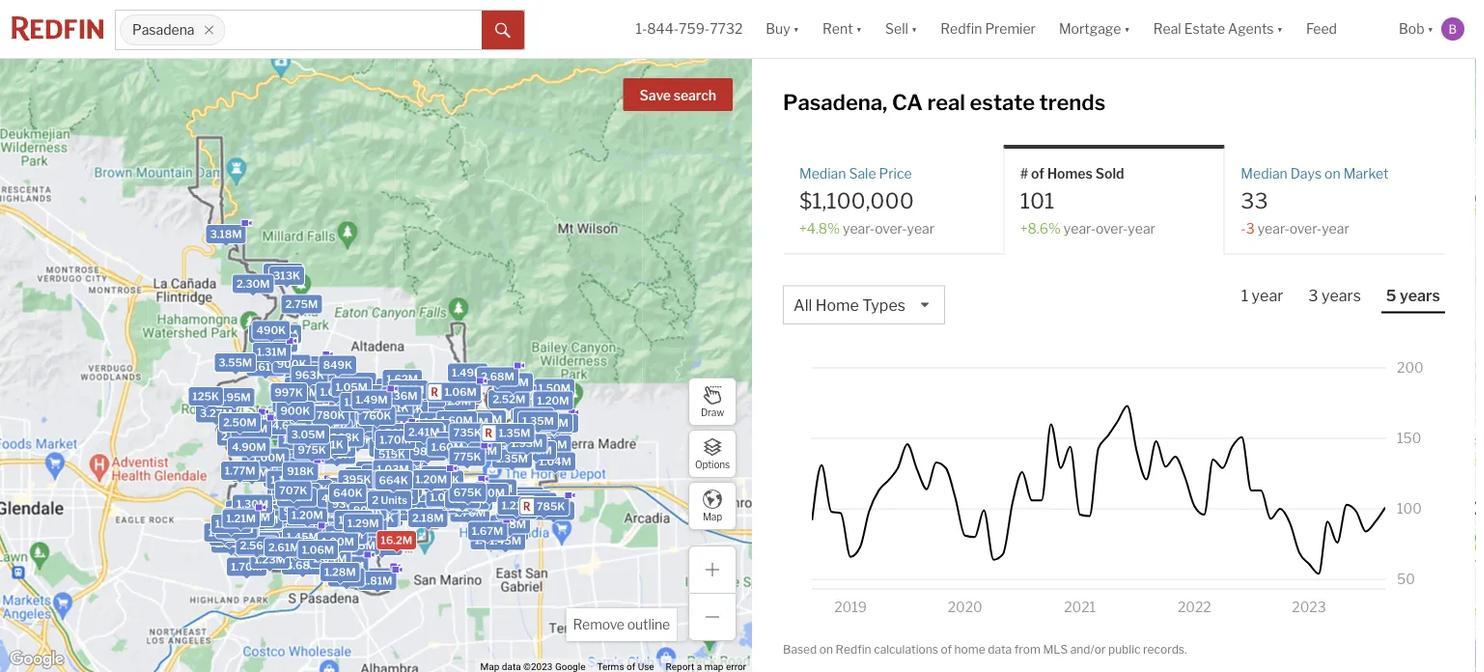Task type: locate. For each thing, give the bounding box(es) containing it.
3 right 1 year
[[1309, 286, 1319, 305]]

buy
[[766, 21, 791, 37]]

3.05m
[[291, 429, 325, 441], [255, 535, 289, 548]]

median inside median sale price $1,100,000 +4.8% year-over-year
[[800, 165, 846, 181]]

median left sale
[[800, 165, 846, 181]]

1 horizontal spatial 1.50m
[[539, 382, 571, 395]]

800k up 2.19m
[[540, 419, 570, 432]]

775k up 704k
[[454, 451, 481, 463]]

1 vertical spatial 1.55m
[[481, 482, 513, 495]]

2.18m
[[521, 444, 552, 457], [412, 512, 444, 524]]

0 vertical spatial of
[[1032, 165, 1045, 181]]

1.05m
[[340, 376, 372, 388], [336, 381, 368, 394]]

3.18m down "895k" at the left bottom of page
[[495, 518, 526, 531]]

rent ▾ button
[[823, 0, 863, 58]]

1 year- from the left
[[843, 221, 875, 237]]

1 horizontal spatial over-
[[1096, 221, 1128, 237]]

1.24m
[[525, 415, 557, 427]]

1.39m up 2.88m
[[380, 382, 412, 394]]

1.15m up 1.09m
[[425, 470, 455, 482]]

650k
[[344, 503, 374, 516]]

1 horizontal spatial 3.18m
[[495, 518, 526, 531]]

5 ▾ from the left
[[1277, 21, 1284, 37]]

960k
[[327, 566, 357, 579]]

1 median from the left
[[800, 165, 846, 181]]

median for $1,100,000
[[800, 165, 846, 181]]

1.38m down 1.83m on the bottom left of the page
[[208, 526, 240, 539]]

1.20m up 945k
[[292, 509, 323, 522]]

units
[[458, 427, 485, 440], [369, 465, 396, 477], [359, 470, 385, 483], [340, 480, 367, 492], [298, 483, 324, 496], [459, 484, 485, 496], [363, 484, 390, 496], [354, 485, 381, 498], [287, 485, 314, 498], [338, 489, 364, 502], [340, 492, 367, 504], [381, 494, 408, 507], [339, 495, 366, 508], [370, 508, 396, 520], [372, 511, 399, 524], [327, 521, 354, 534]]

1.48m
[[536, 392, 568, 404]]

4.50m
[[362, 405, 397, 418], [244, 533, 278, 546]]

785k
[[537, 500, 565, 513]]

redfin left premier
[[941, 21, 983, 37]]

980k down 2.41m
[[413, 445, 443, 458]]

1 years from the left
[[1322, 286, 1362, 305]]

1.25m
[[366, 404, 397, 417]]

0 vertical spatial 963k
[[295, 369, 324, 382]]

925k
[[369, 417, 398, 430], [342, 428, 370, 440], [512, 445, 540, 458], [366, 498, 394, 510]]

1 vertical spatial 1.21m
[[226, 512, 256, 525]]

412k
[[389, 453, 416, 466]]

3 over- from the left
[[1290, 221, 1322, 237]]

0 vertical spatial 980k
[[413, 445, 443, 458]]

1 ▾ from the left
[[794, 21, 800, 37]]

1 vertical spatial 1.49m
[[356, 394, 388, 406]]

997k
[[275, 386, 303, 399]]

1.39m
[[380, 382, 412, 394], [355, 421, 387, 433]]

years
[[1322, 286, 1362, 305], [1400, 286, 1441, 305]]

845k
[[305, 388, 334, 401]]

1.01m up 4.62m
[[277, 397, 307, 410]]

6 ▾ from the left
[[1428, 21, 1434, 37]]

1.50m up 1.63m
[[539, 382, 571, 395]]

1.49m up 1.08m
[[452, 366, 484, 379]]

▾ right bob
[[1428, 21, 1434, 37]]

and/or
[[1071, 642, 1106, 656]]

1 horizontal spatial 1.93m
[[511, 437, 543, 449]]

1.50m down 1.74m
[[215, 518, 247, 530]]

1.04m down 770k
[[319, 441, 351, 454]]

1.35m down 1.14m
[[496, 453, 528, 465]]

1.53m down 2.78m
[[271, 481, 303, 494]]

2.18m down 1.46m
[[412, 512, 444, 524]]

1 vertical spatial 938k
[[332, 498, 361, 510]]

3.18m up '2.30m'
[[210, 228, 242, 240]]

over- inside median days on market 33 -3 year-over-year
[[1290, 221, 1322, 237]]

2.11m
[[248, 524, 278, 537]]

0 vertical spatial 1.93m
[[511, 437, 543, 449]]

rent ▾
[[823, 21, 863, 37]]

1 horizontal spatial median
[[1241, 165, 1288, 181]]

1.93m up 1.26m
[[281, 491, 313, 503]]

on right days
[[1325, 165, 1341, 181]]

949k
[[282, 461, 311, 474]]

+8.6%
[[1021, 221, 1061, 237]]

over- inside the # of homes sold 101 +8.6% year-over-year
[[1096, 221, 1128, 237]]

3.10m
[[332, 560, 364, 572]]

591k
[[317, 438, 344, 451]]

None search field
[[226, 11, 482, 49]]

1.06m up 760k
[[344, 396, 377, 408]]

2.55m up 707k
[[273, 471, 307, 483]]

3.68m down "895k" at the left bottom of page
[[537, 505, 571, 517]]

1.74m
[[230, 504, 261, 516]]

1.15m down 1.13m
[[341, 427, 371, 440]]

of inside the # of homes sold 101 +8.6% year-over-year
[[1032, 165, 1045, 181]]

feed
[[1307, 21, 1338, 37]]

1 horizontal spatial 963k
[[331, 431, 360, 444]]

1.01m up 1.13m
[[351, 388, 382, 401]]

0 horizontal spatial 2.04m
[[313, 553, 347, 565]]

775k up 1.61m
[[266, 337, 293, 349]]

0 horizontal spatial 2.50m
[[223, 416, 257, 429]]

2.04m down 1.85m
[[433, 444, 467, 457]]

1 vertical spatial 1.53m
[[271, 481, 303, 494]]

year- right +8.6%
[[1064, 221, 1096, 237]]

0 vertical spatial 3 units
[[349, 470, 385, 483]]

0 horizontal spatial 963k
[[295, 369, 324, 382]]

540k
[[360, 489, 389, 502], [332, 500, 362, 512]]

mortgage ▾ button
[[1048, 0, 1142, 58]]

of
[[1032, 165, 1045, 181], [941, 642, 952, 656]]

1 horizontal spatial of
[[1032, 165, 1045, 181]]

1 horizontal spatial year-
[[1064, 221, 1096, 237]]

median up "33"
[[1241, 165, 1288, 181]]

0 horizontal spatial redfin
[[836, 642, 872, 656]]

1 horizontal spatial 675k
[[454, 486, 482, 499]]

1-844-759-7732
[[636, 21, 743, 37]]

780k
[[316, 409, 345, 421]]

2 year- from the left
[[1064, 221, 1096, 237]]

1.93m down 1.24m
[[511, 437, 543, 449]]

1 year button
[[1237, 286, 1289, 312]]

1 horizontal spatial 1.95m
[[440, 435, 472, 448]]

▾ right mortgage
[[1125, 21, 1131, 37]]

year inside the # of homes sold 101 +8.6% year-over-year
[[1128, 221, 1156, 237]]

0 vertical spatial 2.75m
[[285, 298, 318, 311]]

1.77m down "811k"
[[385, 417, 415, 429]]

0 horizontal spatial median
[[800, 165, 846, 181]]

1.04m down 710k
[[287, 386, 319, 399]]

estate
[[970, 89, 1035, 115]]

of left home
[[941, 642, 952, 656]]

918k
[[287, 465, 314, 478]]

redfin
[[941, 21, 983, 37], [836, 642, 872, 656]]

1 vertical spatial 950k
[[449, 484, 478, 496]]

1.63m
[[518, 403, 550, 415]]

1 horizontal spatial 1.77m
[[385, 417, 415, 429]]

1.20m up 1.09m
[[416, 473, 447, 486]]

800k down 1.13m
[[343, 434, 373, 446]]

790k
[[385, 439, 414, 452]]

map region
[[0, 0, 890, 672]]

3.05m up 1.23m
[[255, 535, 289, 548]]

all
[[794, 296, 813, 315]]

based
[[783, 642, 817, 656]]

1.42m
[[493, 525, 524, 538]]

1.35m up 1.25m
[[355, 385, 386, 398]]

over- down "$1,100,000"
[[875, 221, 907, 237]]

years for 5 years
[[1400, 286, 1441, 305]]

0 horizontal spatial 2.55m
[[273, 471, 307, 483]]

2.55m down 625k
[[349, 521, 383, 534]]

2 median from the left
[[1241, 165, 1288, 181]]

1.37m up 2.52m
[[498, 376, 529, 389]]

2 horizontal spatial year-
[[1258, 221, 1290, 237]]

1 vertical spatial on
[[820, 642, 834, 656]]

4.62m
[[272, 419, 306, 432]]

0 horizontal spatial year-
[[843, 221, 875, 237]]

125k
[[192, 390, 219, 403]]

1 vertical spatial 2.04m
[[313, 553, 347, 565]]

1 vertical spatial 2.55m
[[349, 521, 383, 534]]

1 vertical spatial 3.68m
[[286, 559, 320, 572]]

3.95m
[[353, 539, 387, 551]]

4.50m down 1.68m
[[362, 405, 397, 418]]

year
[[907, 221, 935, 237], [1128, 221, 1156, 237], [1322, 221, 1350, 237], [1252, 286, 1284, 305]]

1.70m
[[380, 434, 411, 446], [339, 503, 371, 516], [454, 507, 486, 519], [231, 560, 263, 573]]

3 ▾ from the left
[[912, 21, 918, 37]]

1 vertical spatial of
[[941, 642, 952, 656]]

on right the based
[[820, 642, 834, 656]]

1.47m up "790k"
[[379, 423, 410, 435]]

0 horizontal spatial 1.50m
[[215, 518, 247, 530]]

753k
[[368, 512, 396, 525]]

0 horizontal spatial 4.50m
[[244, 533, 278, 546]]

0 horizontal spatial over-
[[875, 221, 907, 237]]

1 horizontal spatial years
[[1400, 286, 1441, 305]]

1 horizontal spatial redfin
[[941, 21, 983, 37]]

public
[[1109, 642, 1141, 656]]

963k up 845k
[[295, 369, 324, 382]]

0 horizontal spatial 800k
[[343, 434, 373, 446]]

1.30m up the 1.96m
[[237, 498, 269, 510]]

▾ for bob ▾
[[1428, 21, 1434, 37]]

1 horizontal spatial 2.18m
[[521, 444, 552, 457]]

0 vertical spatial redfin
[[941, 21, 983, 37]]

1.20m right 610k in the left bottom of the page
[[474, 487, 506, 500]]

1.47m up 1.42m
[[521, 496, 553, 509]]

▾ for buy ▾
[[794, 21, 800, 37]]

▾ right agents
[[1277, 21, 1284, 37]]

0 vertical spatial 1.95m
[[219, 391, 251, 404]]

1.95m
[[219, 391, 251, 404], [440, 435, 472, 448]]

1 horizontal spatial 1.21m
[[502, 499, 532, 512]]

remove pasadena image
[[203, 24, 215, 36]]

9
[[331, 480, 338, 492]]

1.35m down 1.63m
[[499, 427, 531, 439]]

1 horizontal spatial 1.53m
[[334, 416, 366, 428]]

1.68m
[[370, 391, 402, 404]]

1 horizontal spatial 1.43m
[[319, 411, 351, 424]]

0 vertical spatial 2.04m
[[433, 444, 467, 457]]

1 vertical spatial 1.43m
[[218, 524, 250, 536]]

2 horizontal spatial 2.50m
[[332, 481, 366, 494]]

1 vertical spatial 3 units
[[278, 485, 314, 498]]

year inside median days on market 33 -3 year-over-year
[[1322, 221, 1350, 237]]

1 vertical spatial 980k
[[366, 509, 396, 522]]

0 vertical spatial 2.55m
[[273, 471, 307, 483]]

1.53m down 2.20m
[[334, 416, 366, 428]]

1.43m down 2.20m
[[319, 411, 351, 424]]

3.68m down 2.61m
[[286, 559, 320, 572]]

year- down "$1,100,000"
[[843, 221, 875, 237]]

2 over- from the left
[[1096, 221, 1128, 237]]

0 vertical spatial 990k
[[356, 394, 386, 406]]

home
[[816, 296, 859, 315]]

user photo image
[[1442, 17, 1465, 41]]

1 vertical spatial 2.18m
[[412, 512, 444, 524]]

1 over- from the left
[[875, 221, 907, 237]]

2.04m down 645k
[[313, 553, 347, 565]]

925k down 1.13m
[[342, 428, 370, 440]]

google image
[[5, 647, 69, 672]]

1 vertical spatial 775k
[[454, 451, 481, 463]]

750k
[[366, 512, 394, 524]]

bob ▾
[[1399, 21, 1434, 37]]

year inside median sale price $1,100,000 +4.8% year-over-year
[[907, 221, 935, 237]]

sell ▾ button
[[874, 0, 929, 58]]

1.60m up 2.88m
[[371, 382, 403, 394]]

1 vertical spatial 1.77m
[[225, 464, 256, 477]]

map
[[703, 511, 723, 523]]

3 year- from the left
[[1258, 221, 1290, 237]]

trends
[[1040, 89, 1106, 115]]

0 vertical spatial 1.38m
[[287, 507, 318, 519]]

3 up 2.85m
[[278, 485, 285, 498]]

1.32m up 949k
[[284, 445, 316, 458]]

▾ right sell
[[912, 21, 918, 37]]

1.55m right 903k
[[481, 482, 513, 495]]

1.04m down 2.19m
[[539, 455, 572, 468]]

2 years from the left
[[1400, 286, 1441, 305]]

770k
[[325, 423, 353, 435]]

1.15m up 1.61m
[[263, 332, 293, 345]]

685k
[[291, 515, 320, 528]]

0 horizontal spatial 1.38m
[[208, 526, 240, 539]]

0 horizontal spatial on
[[820, 642, 834, 656]]

2.88m
[[379, 394, 413, 407]]

year- inside median days on market 33 -3 year-over-year
[[1258, 221, 1290, 237]]

1.38m down 2.25m
[[287, 507, 318, 519]]

4
[[354, 484, 361, 496], [360, 508, 368, 520]]

1.01m
[[351, 388, 382, 401], [277, 397, 307, 410]]

1.06m up the 700k
[[414, 430, 446, 443]]

3.05m up the 975k on the left
[[291, 429, 325, 441]]

calculations
[[874, 642, 939, 656]]

3 down "33"
[[1247, 221, 1255, 237]]

year- inside median sale price $1,100,000 +4.8% year-over-year
[[843, 221, 875, 237]]

1 horizontal spatial 938k
[[378, 449, 407, 462]]

910k down 2.25m
[[284, 505, 311, 518]]

median inside median days on market 33 -3 year-over-year
[[1241, 165, 1288, 181]]

0 horizontal spatial 3.68m
[[286, 559, 320, 572]]

0 horizontal spatial 1.37m
[[424, 416, 455, 428]]

915k
[[292, 392, 319, 405]]

313k
[[273, 270, 300, 282]]

▾ right rent
[[856, 21, 863, 37]]

2.03m
[[378, 468, 412, 481]]

615k
[[449, 493, 476, 506]]

675k
[[320, 423, 348, 436], [454, 486, 482, 499]]

mls
[[1043, 642, 1068, 656]]

1.20m up 685k
[[284, 502, 316, 514]]

1.95m right 2.41m
[[440, 435, 472, 448]]

0 horizontal spatial 1.55m
[[336, 422, 367, 435]]

3 units up "4.20m"
[[349, 470, 385, 483]]

0 horizontal spatial 3.18m
[[210, 228, 242, 240]]

1 horizontal spatial 950k
[[499, 445, 529, 458]]

963k down 590k
[[331, 431, 360, 444]]

1 horizontal spatial 1.32m
[[492, 440, 523, 452]]

900k
[[277, 358, 307, 370], [281, 405, 310, 417], [325, 526, 355, 538]]

1.77m down 4.90m
[[225, 464, 256, 477]]

1.30m down 1.48m
[[518, 411, 550, 424]]

1.39m down 1.13m
[[355, 421, 387, 433]]

1 horizontal spatial on
[[1325, 165, 1341, 181]]

2.43m
[[337, 518, 370, 530]]

980k down 2.51m
[[366, 509, 396, 522]]

real estate agents ▾ button
[[1142, 0, 1295, 58]]

1.06m
[[445, 386, 477, 398], [344, 396, 377, 408], [414, 430, 446, 443], [215, 538, 248, 550], [302, 544, 334, 556]]

760k
[[363, 409, 392, 422]]

1.30m up 1.23m
[[243, 536, 275, 548]]

1 vertical spatial 1.16m
[[271, 474, 301, 486]]

1.95m up 3.27m
[[219, 391, 251, 404]]

2 ▾ from the left
[[856, 21, 863, 37]]

1.93m
[[511, 437, 543, 449], [281, 491, 313, 503]]

0 horizontal spatial 1.43m
[[218, 524, 250, 536]]

1 vertical spatial 3.05m
[[255, 535, 289, 548]]

1 horizontal spatial 1.49m
[[452, 366, 484, 379]]

redfin left calculations at the bottom of the page
[[836, 642, 872, 656]]

2.50m
[[223, 416, 257, 429], [332, 481, 366, 494], [283, 487, 316, 499]]

price
[[879, 165, 912, 181]]

925k up 750k
[[366, 498, 394, 510]]

0 vertical spatial 1.49m
[[452, 366, 484, 379]]

over- down sold
[[1096, 221, 1128, 237]]

4 ▾ from the left
[[1125, 21, 1131, 37]]

outline
[[628, 617, 670, 633]]

910k down 915k
[[283, 416, 310, 429]]

700k
[[408, 445, 437, 457]]

1.40m
[[348, 416, 380, 428], [235, 423, 268, 435], [366, 468, 398, 480], [286, 525, 318, 538], [475, 534, 507, 547]]



Task type: vqa. For each thing, say whether or not it's contained in the screenshot.


Task type: describe. For each thing, give the bounding box(es) containing it.
1 horizontal spatial 1.01m
[[351, 388, 382, 401]]

remove outline
[[573, 617, 670, 633]]

0 horizontal spatial 675k
[[320, 423, 348, 436]]

1.08m
[[446, 388, 478, 401]]

1 vertical spatial 910k
[[284, 505, 311, 518]]

1.60m down "895k" at the left bottom of page
[[501, 504, 533, 516]]

925k down 1.14m
[[512, 445, 540, 458]]

1.06m down 2.08m
[[215, 538, 248, 550]]

on inside median days on market 33 -3 year-over-year
[[1325, 165, 1341, 181]]

495k
[[377, 474, 406, 486]]

1 vertical spatial 963k
[[331, 431, 360, 444]]

1 vertical spatial 1.38m
[[208, 526, 240, 539]]

redfin inside redfin premier button
[[941, 21, 983, 37]]

0 vertical spatial 1.53m
[[334, 416, 366, 428]]

types
[[863, 296, 906, 315]]

3.85m
[[375, 469, 409, 482]]

pasadena,
[[783, 89, 888, 115]]

0 vertical spatial 4 units
[[354, 484, 390, 496]]

1.15m up 1.42m
[[518, 493, 548, 506]]

0 vertical spatial 1.37m
[[498, 376, 529, 389]]

4.90m
[[232, 441, 266, 454]]

1.67m
[[472, 525, 503, 538]]

620k
[[385, 489, 414, 501]]

1.35m down 1.48m
[[523, 415, 554, 427]]

1.36m
[[386, 390, 418, 402]]

sold
[[1096, 165, 1125, 181]]

1 vertical spatial 2.75m
[[343, 539, 376, 552]]

0 horizontal spatial 1.01m
[[277, 397, 307, 410]]

7.80m
[[244, 423, 278, 436]]

875k
[[333, 498, 361, 511]]

0 vertical spatial 3.05m
[[291, 429, 325, 441]]

811k
[[384, 402, 409, 414]]

ca
[[892, 89, 923, 115]]

submit search image
[[495, 23, 511, 38]]

2.52m
[[493, 393, 526, 406]]

3.59m
[[266, 508, 299, 521]]

1 horizontal spatial 3.68m
[[537, 505, 571, 517]]

data
[[988, 642, 1012, 656]]

0 horizontal spatial 1.93m
[[281, 491, 313, 503]]

0 vertical spatial 4
[[354, 484, 361, 496]]

1.81m
[[362, 575, 393, 587]]

0 vertical spatial 938k
[[378, 449, 407, 462]]

4.20m
[[353, 493, 387, 505]]

1 vertical spatial 990k
[[339, 499, 368, 512]]

1 horizontal spatial 2.55m
[[349, 521, 383, 534]]

estate
[[1185, 21, 1226, 37]]

1 vertical spatial 4 units
[[360, 508, 396, 520]]

real estate agents ▾ link
[[1154, 0, 1284, 58]]

1-
[[636, 21, 647, 37]]

1 vertical spatial 4.50m
[[244, 533, 278, 546]]

2.80m
[[221, 430, 255, 443]]

1 vertical spatial 1.37m
[[424, 416, 455, 428]]

1 horizontal spatial 1.55m
[[481, 482, 513, 495]]

▾ inside dropdown button
[[1277, 21, 1284, 37]]

849k
[[323, 359, 353, 371]]

0 vertical spatial 1.47m
[[379, 423, 410, 435]]

0 vertical spatial 900k
[[277, 358, 307, 370]]

2.78m
[[270, 466, 303, 478]]

1.20m up 555k
[[538, 394, 569, 407]]

645k
[[323, 537, 353, 549]]

0 vertical spatial 910k
[[283, 416, 310, 429]]

0 horizontal spatial 2.75m
[[285, 298, 318, 311]]

median days on market 33 -3 year-over-year
[[1241, 165, 1389, 237]]

1.60m down 1.74m
[[223, 519, 255, 531]]

3 years
[[1309, 286, 1362, 305]]

1.60m down 1.85m
[[431, 441, 464, 454]]

1.20m up 2.25m
[[267, 472, 299, 484]]

1 horizontal spatial 1.16m
[[411, 392, 442, 404]]

from
[[1015, 642, 1041, 656]]

945k
[[302, 531, 331, 544]]

1 horizontal spatial 2.50m
[[283, 487, 316, 499]]

1.23m
[[254, 553, 286, 566]]

year inside "button"
[[1252, 286, 1284, 305]]

1.30m down "811k"
[[379, 417, 411, 430]]

555k
[[540, 417, 569, 430]]

2.56m
[[240, 539, 273, 552]]

861k
[[304, 535, 332, 548]]

0 vertical spatial 1.43m
[[319, 411, 351, 424]]

1.06m down 945k
[[302, 544, 334, 556]]

983k
[[299, 369, 328, 382]]

1.02m
[[423, 474, 455, 486]]

0 vertical spatial 800k
[[540, 419, 570, 432]]

525k
[[332, 571, 361, 584]]

0 vertical spatial 950k
[[499, 445, 529, 458]]

999k
[[387, 451, 416, 463]]

0 horizontal spatial 1.16m
[[271, 474, 301, 486]]

0 horizontal spatial of
[[941, 642, 952, 656]]

years for 3 years
[[1322, 286, 1362, 305]]

2 vertical spatial 900k
[[325, 526, 355, 538]]

3 years button
[[1304, 286, 1367, 312]]

3 inside median days on market 33 -3 year-over-year
[[1247, 221, 1255, 237]]

752k
[[373, 441, 402, 454]]

805k
[[353, 504, 383, 517]]

2.19m
[[536, 438, 568, 451]]

1 vertical spatial 1.39m
[[355, 421, 387, 433]]

1 vertical spatial 1.95m
[[440, 435, 472, 448]]

2.68m
[[481, 371, 515, 383]]

1.15m down 1.14m
[[494, 444, 524, 457]]

2.96m
[[365, 540, 399, 553]]

3 inside button
[[1309, 286, 1319, 305]]

median for 33
[[1241, 165, 1288, 181]]

1.20m up 1.34m
[[440, 395, 471, 408]]

1.85m
[[415, 423, 447, 436]]

0 horizontal spatial 1.32m
[[284, 445, 316, 458]]

610k
[[445, 486, 473, 499]]

491k
[[316, 413, 343, 426]]

1 horizontal spatial 1.47m
[[521, 496, 553, 509]]

1 horizontal spatial 980k
[[413, 445, 443, 458]]

420k
[[321, 492, 350, 505]]

▾ for mortgage ▾
[[1125, 21, 1131, 37]]

0 vertical spatial 1.77m
[[385, 417, 415, 429]]

664k
[[379, 474, 408, 487]]

1 vertical spatial 900k
[[281, 405, 310, 417]]

0 horizontal spatial 1.95m
[[219, 391, 251, 404]]

agents
[[1229, 21, 1274, 37]]

1.15m down "811k"
[[379, 418, 409, 431]]

1.04m up 1.14m
[[470, 413, 502, 426]]

1.29m
[[348, 517, 379, 530]]

0 horizontal spatial 1.21m
[[226, 512, 256, 525]]

based on redfin calculations of home data from mls and/or public records.
[[783, 642, 1188, 656]]

0 horizontal spatial 865k
[[322, 449, 352, 461]]

0 vertical spatial 1.50m
[[539, 382, 571, 395]]

0 horizontal spatial 938k
[[332, 498, 361, 510]]

844-
[[647, 21, 679, 37]]

2.51m
[[365, 492, 396, 505]]

0 horizontal spatial 640k
[[333, 487, 363, 500]]

1.15m up 2.19m
[[539, 417, 569, 429]]

975k
[[298, 444, 326, 456]]

median sale price $1,100,000 +4.8% year-over-year
[[800, 165, 935, 237]]

1 horizontal spatial 640k
[[445, 498, 475, 510]]

395k
[[342, 473, 371, 486]]

1 vertical spatial 4
[[360, 508, 368, 520]]

2.61m
[[268, 542, 300, 554]]

903k
[[452, 485, 481, 498]]

1 horizontal spatial 4.50m
[[362, 405, 397, 418]]

pasadena
[[132, 22, 195, 38]]

1 horizontal spatial 2.04m
[[433, 444, 467, 457]]

mortgage ▾ button
[[1059, 0, 1131, 58]]

1.62m
[[387, 373, 418, 386]]

1.90m
[[397, 505, 430, 518]]

-
[[1241, 221, 1247, 237]]

1.60m down 1.24m
[[499, 430, 531, 443]]

records.
[[1144, 642, 1188, 656]]

▾ for rent ▾
[[856, 21, 863, 37]]

1 vertical spatial 800k
[[343, 434, 373, 446]]

0 vertical spatial 3.18m
[[210, 228, 242, 240]]

1.60m down 1.08m
[[441, 414, 473, 427]]

year- inside the # of homes sold 101 +8.6% year-over-year
[[1064, 221, 1096, 237]]

0 horizontal spatial 3 units
[[278, 485, 314, 498]]

redfin premier
[[941, 21, 1036, 37]]

590k
[[317, 414, 346, 427]]

market
[[1344, 165, 1389, 181]]

3 up '1.78m'
[[349, 470, 356, 483]]

options button
[[689, 430, 737, 478]]

1 year
[[1242, 286, 1284, 305]]

1 vertical spatial 865k
[[395, 462, 424, 474]]

0 vertical spatial 1.21m
[[502, 499, 532, 512]]

save search button
[[624, 78, 733, 111]]

0 vertical spatial 1.39m
[[380, 382, 412, 394]]

1.46m
[[424, 498, 456, 511]]

1.20m up 1.61m
[[266, 328, 298, 341]]

0 horizontal spatial 1.77m
[[225, 464, 256, 477]]

0 horizontal spatial 1.53m
[[271, 481, 303, 494]]

0 horizontal spatial 950k
[[449, 484, 478, 496]]

▾ for sell ▾
[[912, 21, 918, 37]]

2.58m
[[225, 417, 259, 429]]

0 horizontal spatial 3.05m
[[255, 535, 289, 548]]

490k
[[257, 324, 286, 337]]

12.5m
[[387, 482, 418, 494]]

options
[[695, 459, 730, 471]]

450k
[[324, 536, 353, 549]]

feed button
[[1295, 0, 1388, 58]]

1.14m
[[485, 430, 515, 443]]

1.20m down 1.83m on the bottom left of the page
[[213, 530, 245, 543]]

0 horizontal spatial 2.18m
[[412, 512, 444, 524]]

1 vertical spatial redfin
[[836, 642, 872, 656]]

0 horizontal spatial 980k
[[366, 509, 396, 522]]

1 horizontal spatial 775k
[[454, 451, 481, 463]]

redfin premier button
[[929, 0, 1048, 58]]

2.20m
[[333, 397, 366, 409]]

925k down 1.25m
[[369, 417, 398, 430]]

over- inside median sale price $1,100,000 +4.8% year-over-year
[[875, 221, 907, 237]]

101
[[1021, 188, 1055, 214]]

0 horizontal spatial 775k
[[266, 337, 293, 349]]

1.06m up 1.85m
[[445, 386, 477, 398]]



